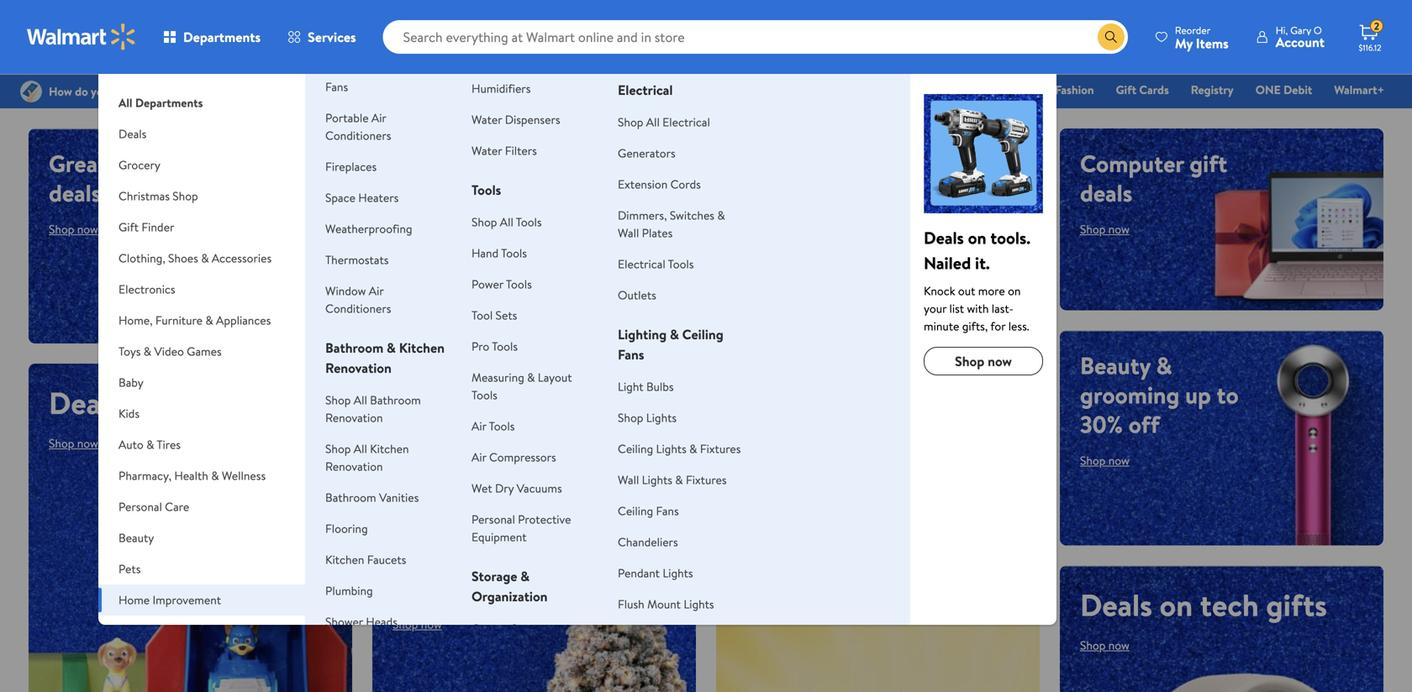 Task type: vqa. For each thing, say whether or not it's contained in the screenshot.
The Thermostats LINK
yes



Task type: describe. For each thing, give the bounding box(es) containing it.
up to 30% off seasonal decor
[[393, 543, 543, 605]]

garage storage
[[472, 621, 551, 637]]

personal care button
[[98, 492, 305, 523]]

home for home improvement
[[119, 592, 150, 609]]

shop all kitchen renovation link
[[325, 441, 409, 475]]

water for water dispensers
[[472, 111, 502, 128]]

water filters link
[[472, 142, 537, 159]]

compressors
[[489, 449, 556, 466]]

deals on tools. nailed it. knock out more on your list with last- minute gifts, for less.
[[924, 226, 1030, 335]]

home,
[[119, 312, 153, 329]]

ceiling fans link
[[618, 503, 679, 519]]

sets
[[495, 307, 517, 324]]

on for deals on tools. nailed it. knock out more on your list with last- minute gifts, for less.
[[968, 226, 986, 250]]

personal protective equipment
[[472, 511, 571, 545]]

tools right hand
[[501, 245, 527, 261]]

hand tools link
[[472, 245, 527, 261]]

30% inside beauty & grooming up to 30% off
[[1080, 408, 1123, 441]]

1 vertical spatial storage
[[511, 621, 551, 637]]

ceiling lights & fixtures link
[[618, 441, 741, 457]]

ceiling lights & fixtures
[[618, 441, 741, 457]]

flush
[[618, 596, 644, 613]]

shop now for deals on toy gifts
[[49, 435, 98, 452]]

out
[[958, 283, 975, 299]]

patio
[[119, 623, 145, 640]]

wet dry vacuums
[[472, 480, 562, 497]]

up for up to 65% off
[[736, 542, 774, 584]]

lights for shop
[[646, 410, 677, 426]]

reorder my items
[[1175, 23, 1229, 53]]

air up air compressors
[[472, 418, 486, 435]]

pharmacy, health & wellness button
[[98, 461, 305, 492]]

seasonal
[[393, 572, 478, 605]]

outlets
[[618, 287, 656, 303]]

& left essentials
[[592, 82, 600, 98]]

pro tools
[[472, 338, 518, 355]]

deals inside dropdown button
[[119, 126, 147, 142]]

nailed
[[924, 251, 971, 275]]

shop inside shop all bathroom renovation
[[325, 392, 351, 408]]

power tools
[[472, 276, 532, 292]]

now for computer gift deals
[[1108, 221, 1130, 237]]

walmart image
[[27, 24, 136, 50]]

clothing,
[[119, 250, 165, 266]]

personal care
[[119, 499, 189, 515]]

for
[[990, 318, 1005, 335]]

shop now for yep, new deals!
[[413, 453, 477, 474]]

on up the last-
[[1008, 283, 1021, 299]]

now for yep, new deals!
[[450, 453, 477, 474]]

pets
[[119, 561, 141, 577]]

shop now link for great home deals
[[49, 221, 98, 237]]

auto & tires
[[119, 437, 181, 453]]

extension cords link
[[618, 176, 701, 192]]

shop now link for deals on tech gifts
[[1080, 638, 1130, 654]]

water filters
[[472, 142, 537, 159]]

o
[[1314, 23, 1322, 37]]

beauty & grooming up to 30% off
[[1080, 349, 1239, 441]]

deals for tools.
[[924, 226, 964, 250]]

deals on tech gifts
[[1080, 584, 1327, 626]]

portable air conditioners link
[[325, 110, 391, 144]]

gifts for deals on tech gifts
[[1266, 584, 1327, 626]]

2 wall from the top
[[618, 472, 639, 488]]

0 horizontal spatial fans
[[325, 79, 348, 95]]

it.
[[975, 251, 990, 275]]

on for deals on toy gifts
[[128, 382, 161, 424]]

account
[[1276, 33, 1325, 51]]

off for up to 65% off
[[879, 542, 919, 584]]

registry
[[1191, 82, 1234, 98]]

pendant
[[618, 565, 660, 582]]

heads
[[366, 614, 397, 630]]

shop now link for up to 30% off seasonal decor
[[393, 617, 442, 633]]

tools up shop all tools link
[[472, 181, 501, 199]]

tools down plates
[[668, 256, 694, 272]]

kitchen faucets link
[[325, 552, 406, 568]]

& inside dropdown button
[[205, 312, 213, 329]]

electrical for electrical tools
[[618, 256, 665, 272]]

kids
[[119, 406, 140, 422]]

gifts,
[[962, 318, 988, 335]]

dimmers, switches & wall plates
[[618, 207, 725, 241]]

all inside shop all kitchen renovation
[[354, 441, 367, 457]]

space
[[325, 190, 355, 206]]

& inside dimmers, switches & wall plates
[[717, 207, 725, 224]]

shop now link for computer gift deals
[[1080, 221, 1130, 237]]

conditioners for window
[[325, 300, 391, 317]]

kitchen for shop all kitchen renovation
[[370, 441, 409, 457]]

tool
[[472, 307, 493, 324]]

humidifiers
[[472, 80, 531, 97]]

all for tools
[[500, 214, 513, 230]]

shop all kitchen renovation
[[325, 441, 409, 475]]

personal for personal care
[[119, 499, 162, 515]]

home
[[112, 147, 170, 180]]

finder
[[141, 219, 174, 235]]

pets button
[[98, 554, 305, 585]]

flooring
[[325, 521, 368, 537]]

kitchen for bathroom & kitchen renovation
[[399, 339, 445, 357]]

& inside storage & organization
[[520, 567, 530, 586]]

home, furniture & appliances
[[119, 312, 271, 329]]

heaters
[[358, 190, 399, 206]]

air inside window air conditioners
[[369, 283, 384, 299]]

tools up hand tools
[[516, 214, 542, 230]]

now for deals on tech gifts
[[1108, 638, 1130, 654]]

garage
[[472, 621, 508, 637]]

plumbing link
[[325, 583, 373, 599]]

grocery for grocery
[[119, 157, 160, 173]]

auto
[[119, 437, 143, 453]]

lights for pendant
[[663, 565, 693, 582]]

baby button
[[98, 367, 305, 398]]

water for water filters
[[472, 142, 502, 159]]

Walmart Site-Wide search field
[[383, 20, 1128, 54]]

clothing, shoes & accessories
[[119, 250, 272, 266]]

all for bathroom & kitchen renovation
[[354, 392, 367, 408]]

bathroom for &
[[325, 339, 383, 357]]

gift cards
[[1116, 82, 1169, 98]]

grocery button
[[98, 150, 305, 181]]

patio & garden
[[119, 623, 196, 640]]

ceiling inside lighting & ceiling fans
[[682, 325, 723, 344]]

now for beauty & grooming up to 30% off
[[1108, 453, 1130, 469]]

1 vertical spatial departments
[[135, 95, 203, 111]]

shop all bathroom renovation link
[[325, 392, 421, 426]]

all up home
[[119, 95, 132, 111]]

now for up to 30% off seasonal decor
[[421, 617, 442, 633]]

air compressors link
[[472, 449, 556, 466]]

debit
[[1284, 82, 1312, 98]]

personal for personal protective equipment
[[472, 511, 515, 528]]

deals for toy
[[49, 382, 121, 424]]

window air conditioners link
[[325, 283, 391, 317]]

fans link
[[325, 79, 348, 95]]

vacuums
[[517, 480, 562, 497]]

grooming
[[1080, 379, 1179, 411]]

home improvement button
[[98, 585, 305, 616]]

off inside beauty & grooming up to 30% off
[[1129, 408, 1160, 441]]

garden
[[158, 623, 196, 640]]

beauty for beauty & grooming up to 30% off
[[1080, 349, 1151, 382]]

tools up air compressors link
[[489, 418, 515, 435]]

air up wet
[[472, 449, 486, 466]]

tool sets link
[[472, 307, 517, 324]]

now for deals on toy gifts
[[77, 435, 98, 452]]

gifts for deals on toy gifts
[[218, 382, 279, 424]]

& right toys
[[144, 343, 151, 360]]

your
[[924, 300, 947, 317]]

tech
[[1200, 584, 1259, 626]]

lights right mount
[[684, 596, 714, 613]]

home for home
[[1002, 82, 1033, 98]]

up to 65% off
[[736, 542, 919, 584]]

shop now link for beauty & grooming up to 30% off
[[1080, 453, 1130, 469]]

shoes
[[168, 250, 198, 266]]

extension cords
[[618, 176, 701, 192]]

with
[[967, 300, 989, 317]]

1 vertical spatial electrical
[[662, 114, 710, 130]]

shop all electrical
[[618, 114, 710, 130]]

deals for deals on toy gifts
[[49, 177, 101, 209]]

grocery & essentials link
[[541, 81, 661, 99]]



Task type: locate. For each thing, give the bounding box(es) containing it.
0 vertical spatial conditioners
[[325, 127, 391, 144]]

1 horizontal spatial personal
[[472, 511, 515, 528]]

0 horizontal spatial up
[[393, 543, 422, 575]]

& right 'switches'
[[717, 207, 725, 224]]

personal inside dropdown button
[[119, 499, 162, 515]]

lights up ceiling fans link
[[642, 472, 672, 488]]

to
[[1217, 379, 1239, 411], [782, 542, 810, 584], [428, 543, 450, 575]]

switches
[[670, 207, 714, 224]]

1 vertical spatial kitchen
[[370, 441, 409, 457]]

toys & video games
[[119, 343, 222, 360]]

1 vertical spatial fans
[[618, 345, 644, 364]]

shop now link for yep, new deals!
[[393, 443, 497, 484]]

3 renovation from the top
[[325, 458, 383, 475]]

& down ceiling lights & fixtures link on the bottom
[[675, 472, 683, 488]]

1 vertical spatial electronics
[[119, 281, 175, 298]]

up inside up to 30% off seasonal decor
[[393, 543, 422, 575]]

2
[[1374, 19, 1379, 33]]

2 vertical spatial ceiling
[[618, 503, 653, 519]]

2 renovation from the top
[[325, 410, 383, 426]]

1 vertical spatial fixtures
[[686, 472, 727, 488]]

tools right pro
[[492, 338, 518, 355]]

65%
[[817, 542, 871, 584]]

shop now link
[[49, 221, 98, 237], [1080, 221, 1130, 237], [924, 347, 1043, 376], [49, 435, 98, 452], [393, 443, 497, 484], [1080, 453, 1130, 469], [393, 617, 442, 633], [1080, 638, 1130, 654]]

christmas
[[119, 188, 170, 204]]

fans down wall lights & fixtures
[[656, 503, 679, 519]]

home improvement image
[[924, 94, 1043, 213]]

electronics for electronics dropdown button
[[119, 281, 175, 298]]

2 vertical spatial electrical
[[618, 256, 665, 272]]

& inside bathroom & kitchen renovation
[[387, 339, 396, 357]]

my
[[1175, 34, 1193, 53]]

all up generators
[[646, 114, 660, 130]]

bathroom down bathroom & kitchen renovation
[[370, 392, 421, 408]]

power tools link
[[472, 276, 532, 292]]

2 deals from the left
[[1080, 177, 1132, 209]]

0 vertical spatial storage
[[472, 567, 517, 586]]

water down humidifiers link
[[472, 111, 502, 128]]

0 vertical spatial gifts
[[218, 382, 279, 424]]

shower heads
[[325, 614, 397, 630]]

storage down organization
[[511, 621, 551, 637]]

flush mount lights
[[618, 596, 714, 613]]

wall
[[618, 225, 639, 241], [618, 472, 639, 488]]

electrical up shop all electrical
[[618, 81, 673, 99]]

shop now for up to 30% off seasonal decor
[[393, 617, 442, 633]]

beauty button
[[98, 523, 305, 554]]

tools inside the measuring & layout tools
[[472, 387, 497, 403]]

storage & organization
[[472, 567, 548, 606]]

& left up
[[1156, 349, 1172, 382]]

on up auto & tires
[[128, 382, 161, 424]]

0 horizontal spatial off
[[504, 543, 535, 575]]

0 horizontal spatial gifts
[[218, 382, 279, 424]]

home inside dropdown button
[[119, 592, 150, 609]]

conditioners down window
[[325, 300, 391, 317]]

2 horizontal spatial off
[[1129, 408, 1160, 441]]

decor
[[484, 572, 543, 605]]

1 vertical spatial renovation
[[325, 410, 383, 426]]

fans down lighting
[[618, 345, 644, 364]]

garage storage link
[[472, 621, 551, 637]]

deals for tech
[[1080, 584, 1152, 626]]

1 horizontal spatial beauty
[[1080, 349, 1151, 382]]

renovation for bathroom & kitchen renovation
[[325, 359, 392, 377]]

fireplaces
[[325, 158, 377, 175]]

beauty for beauty
[[119, 530, 154, 546]]

to right faucets
[[428, 543, 450, 575]]

lights down the bulbs
[[646, 410, 677, 426]]

lights for wall
[[642, 472, 672, 488]]

shop now link for deals on toy gifts
[[49, 435, 98, 452]]

bathroom vanities link
[[325, 490, 419, 506]]

flush mount lights link
[[618, 596, 714, 613]]

to for up to 65% off
[[782, 542, 810, 584]]

bathroom for vanities
[[325, 490, 376, 506]]

storage inside storage & organization
[[472, 567, 517, 586]]

1 vertical spatial wall
[[618, 472, 639, 488]]

now
[[77, 221, 98, 237], [1108, 221, 1130, 237], [988, 352, 1012, 371], [77, 435, 98, 452], [1108, 453, 1130, 469], [450, 453, 477, 474], [421, 617, 442, 633], [1108, 638, 1130, 654]]

1 up from the left
[[736, 542, 774, 584]]

patio & garden button
[[98, 616, 305, 647]]

one debit link
[[1248, 81, 1320, 99]]

1 horizontal spatial up
[[736, 542, 774, 584]]

gift left finder
[[119, 219, 139, 235]]

0 vertical spatial fixtures
[[700, 441, 741, 457]]

2 horizontal spatial to
[[1217, 379, 1239, 411]]

beauty inside dropdown button
[[119, 530, 154, 546]]

departments inside popup button
[[183, 28, 261, 46]]

to inside up to 30% off seasonal decor
[[428, 543, 450, 575]]

electronics left toy
[[856, 82, 913, 98]]

& right the health
[[211, 468, 219, 484]]

shop lights
[[618, 410, 677, 426]]

0 vertical spatial gift
[[1116, 82, 1136, 98]]

shop now for deals on tech gifts
[[1080, 638, 1130, 654]]

renovation up bathroom vanities
[[325, 458, 383, 475]]

gift left cards
[[1116, 82, 1136, 98]]

1 horizontal spatial grocery
[[548, 82, 589, 98]]

electrical up outlets
[[618, 256, 665, 272]]

deals inside great home deals
[[49, 177, 101, 209]]

2 up from the left
[[393, 543, 422, 575]]

to left 65%
[[782, 542, 810, 584]]

0 vertical spatial electrical
[[618, 81, 673, 99]]

2 horizontal spatial fans
[[656, 503, 679, 519]]

flooring link
[[325, 521, 368, 537]]

fashion
[[1055, 82, 1094, 98]]

shop now
[[49, 221, 98, 237], [1080, 221, 1130, 237], [955, 352, 1012, 371], [49, 435, 98, 452], [1080, 453, 1130, 469], [413, 453, 477, 474], [393, 617, 442, 633], [1080, 638, 1130, 654]]

& right furniture on the top left of the page
[[205, 312, 213, 329]]

1 horizontal spatial off
[[879, 542, 919, 584]]

0 horizontal spatial personal
[[119, 499, 162, 515]]

& right shoes
[[201, 250, 209, 266]]

1 vertical spatial conditioners
[[325, 300, 391, 317]]

kitchen inside shop all kitchen renovation
[[370, 441, 409, 457]]

all for electrical
[[646, 114, 660, 130]]

shop inside dropdown button
[[173, 188, 198, 204]]

wall up ceiling fans
[[618, 472, 639, 488]]

personal down pharmacy,
[[119, 499, 162, 515]]

organization
[[472, 587, 548, 606]]

off inside up to 30% off seasonal decor
[[504, 543, 535, 575]]

ceiling for lights
[[618, 441, 653, 457]]

renovation inside shop all kitchen renovation
[[325, 458, 383, 475]]

cords
[[670, 176, 701, 192]]

electrical for electrical
[[618, 81, 673, 99]]

water dispensers link
[[472, 111, 560, 128]]

electrical up generators link
[[662, 114, 710, 130]]

30% inside up to 30% off seasonal decor
[[455, 543, 498, 575]]

1 wall from the top
[[618, 225, 639, 241]]

renovation up shop all kitchen renovation
[[325, 410, 383, 426]]

air inside portable air conditioners
[[371, 110, 386, 126]]

one
[[1255, 82, 1281, 98]]

deals inside deals on tools. nailed it. knock out more on your list with last- minute gifts, for less.
[[924, 226, 964, 250]]

gift inside dropdown button
[[119, 219, 139, 235]]

1 vertical spatial beauty
[[119, 530, 154, 546]]

air tools link
[[472, 418, 515, 435]]

dry
[[495, 480, 514, 497]]

off for up to 30% off seasonal decor
[[504, 543, 535, 575]]

renovation for shop all kitchen renovation
[[325, 458, 383, 475]]

kitchen up yep,
[[399, 339, 445, 357]]

1 horizontal spatial home
[[1002, 82, 1033, 98]]

electronics for electronics link at the top of page
[[856, 82, 913, 98]]

0 horizontal spatial home
[[119, 592, 150, 609]]

& right patio
[[148, 623, 155, 640]]

ceiling for fans
[[618, 503, 653, 519]]

shop all tools
[[472, 214, 542, 230]]

dimmers,
[[618, 207, 667, 224]]

0 vertical spatial renovation
[[325, 359, 392, 377]]

storage up organization
[[472, 567, 517, 586]]

all down shop all bathroom renovation
[[354, 441, 367, 457]]

appliances
[[216, 312, 271, 329]]

grocery for grocery & essentials
[[548, 82, 589, 98]]

2 vertical spatial fans
[[656, 503, 679, 519]]

home left fashion
[[1002, 82, 1033, 98]]

renovation inside shop all bathroom renovation
[[325, 410, 383, 426]]

grocery inside grocery dropdown button
[[119, 157, 160, 173]]

reorder
[[1175, 23, 1211, 37]]

water left filters
[[472, 142, 502, 159]]

electronics inside dropdown button
[[119, 281, 175, 298]]

toys & video games button
[[98, 336, 305, 367]]

fans inside lighting & ceiling fans
[[618, 345, 644, 364]]

deals
[[49, 177, 101, 209], [1080, 177, 1132, 209]]

& up organization
[[520, 567, 530, 586]]

electrical tools
[[618, 256, 694, 272]]

bathroom vanities
[[325, 490, 419, 506]]

lights for ceiling
[[656, 441, 687, 457]]

0 vertical spatial ceiling
[[682, 325, 723, 344]]

1 vertical spatial water
[[472, 142, 502, 159]]

lighting
[[618, 325, 667, 344]]

lights up wall lights & fixtures link
[[656, 441, 687, 457]]

1 horizontal spatial to
[[782, 542, 810, 584]]

fixtures down ceiling lights & fixtures link on the bottom
[[686, 472, 727, 488]]

0 vertical spatial wall
[[618, 225, 639, 241]]

great home deals
[[49, 147, 170, 209]]

0 vertical spatial kitchen
[[399, 339, 445, 357]]

chandeliers link
[[618, 534, 678, 551]]

home
[[1002, 82, 1033, 98], [119, 592, 150, 609]]

deals for beauty & grooming up to 30% off
[[1080, 177, 1132, 209]]

& right lighting
[[670, 325, 679, 344]]

dimmers, switches & wall plates link
[[618, 207, 725, 241]]

0 vertical spatial home
[[1002, 82, 1033, 98]]

conditioners for portable
[[325, 127, 391, 144]]

home, furniture & appliances button
[[98, 305, 305, 336]]

gifts right tech
[[1266, 584, 1327, 626]]

home up patio
[[119, 592, 150, 609]]

& inside lighting & ceiling fans
[[670, 325, 679, 344]]

0 vertical spatial water
[[472, 111, 502, 128]]

air
[[371, 110, 386, 126], [369, 283, 384, 299], [472, 418, 486, 435], [472, 449, 486, 466]]

faucets
[[367, 552, 406, 568]]

lights up flush mount lights
[[663, 565, 693, 582]]

on for deals on tech gifts
[[1160, 584, 1193, 626]]

personal up equipment
[[472, 511, 515, 528]]

all up hand tools
[[500, 214, 513, 230]]

0 vertical spatial fans
[[325, 79, 348, 95]]

tool sets
[[472, 307, 517, 324]]

0 vertical spatial grocery
[[548, 82, 589, 98]]

weatherproofing
[[325, 221, 412, 237]]

gift for gift cards
[[1116, 82, 1136, 98]]

thermostats link
[[325, 252, 389, 268]]

hi,
[[1276, 23, 1288, 37]]

to right up
[[1217, 379, 1239, 411]]

electronics link
[[848, 81, 920, 99]]

0 vertical spatial departments
[[183, 28, 261, 46]]

lighting & ceiling fans
[[618, 325, 723, 364]]

home link
[[995, 81, 1041, 99]]

toy shop link
[[927, 81, 988, 99]]

0 horizontal spatial grocery
[[119, 157, 160, 173]]

departments up deals dropdown button
[[135, 95, 203, 111]]

to for up to 30% off seasonal decor
[[428, 543, 450, 575]]

& down window air conditioners
[[387, 339, 396, 357]]

up for up to 30% off seasonal decor
[[393, 543, 422, 575]]

all down bathroom & kitchen renovation
[[354, 392, 367, 408]]

1 vertical spatial gifts
[[1266, 584, 1327, 626]]

grocery up christmas
[[119, 157, 160, 173]]

deals button
[[98, 119, 305, 150]]

tools
[[472, 181, 501, 199], [516, 214, 542, 230], [501, 245, 527, 261], [668, 256, 694, 272], [506, 276, 532, 292], [492, 338, 518, 355], [472, 387, 497, 403], [489, 418, 515, 435]]

baby
[[119, 374, 144, 391]]

gift
[[1190, 147, 1227, 180]]

renovation inside bathroom & kitchen renovation
[[325, 359, 392, 377]]

departments up all departments link
[[183, 28, 261, 46]]

ceiling up chandeliers
[[618, 503, 653, 519]]

tools down 'measuring'
[[472, 387, 497, 403]]

more
[[978, 283, 1005, 299]]

wall inside dimmers, switches & wall plates
[[618, 225, 639, 241]]

up
[[1185, 379, 1211, 411]]

bathroom down window air conditioners
[[325, 339, 383, 357]]

air right "portable"
[[371, 110, 386, 126]]

wet dry vacuums link
[[472, 480, 562, 497]]

1 horizontal spatial deals
[[1080, 177, 1132, 209]]

0 vertical spatial beauty
[[1080, 349, 1151, 382]]

1 water from the top
[[472, 111, 502, 128]]

grocery up dispensers at the top of page
[[548, 82, 589, 98]]

renovation for shop all bathroom renovation
[[325, 410, 383, 426]]

all inside shop all bathroom renovation
[[354, 392, 367, 408]]

1 vertical spatial ceiling
[[618, 441, 653, 457]]

2 vertical spatial renovation
[[325, 458, 383, 475]]

& left layout
[[527, 369, 535, 386]]

0 vertical spatial bathroom
[[325, 339, 383, 357]]

0 horizontal spatial deals
[[49, 177, 101, 209]]

1 horizontal spatial gifts
[[1266, 584, 1327, 626]]

hand tools
[[472, 245, 527, 261]]

fans
[[325, 79, 348, 95], [618, 345, 644, 364], [656, 503, 679, 519]]

hand
[[472, 245, 499, 261]]

& left tires
[[146, 437, 154, 453]]

& inside the measuring & layout tools
[[527, 369, 535, 386]]

1 deals from the left
[[49, 177, 101, 209]]

bathroom inside bathroom & kitchen renovation
[[325, 339, 383, 357]]

air compressors
[[472, 449, 556, 466]]

ceiling down shop lights link
[[618, 441, 653, 457]]

on up the it.
[[968, 226, 986, 250]]

1 vertical spatial gift
[[119, 219, 139, 235]]

light bulbs link
[[618, 379, 674, 395]]

2 water from the top
[[472, 142, 502, 159]]

conditioners down "portable"
[[325, 127, 391, 144]]

kitchen inside bathroom & kitchen renovation
[[399, 339, 445, 357]]

furniture
[[155, 312, 203, 329]]

& inside beauty & grooming up to 30% off
[[1156, 349, 1172, 382]]

less.
[[1008, 318, 1029, 335]]

shop inside shop all kitchen renovation
[[325, 441, 351, 457]]

1 horizontal spatial fans
[[618, 345, 644, 364]]

to inside beauty & grooming up to 30% off
[[1217, 379, 1239, 411]]

shop now for computer gift deals
[[1080, 221, 1130, 237]]

electronics down clothing,
[[119, 281, 175, 298]]

2 vertical spatial bathroom
[[325, 490, 376, 506]]

shop all bathroom renovation
[[325, 392, 421, 426]]

pro
[[472, 338, 489, 355]]

gifts right the 'toy' at the left bottom
[[218, 382, 279, 424]]

1 horizontal spatial gift
[[1116, 82, 1136, 98]]

0 horizontal spatial electronics
[[119, 281, 175, 298]]

kitchen faucets
[[325, 552, 406, 568]]

ceiling right lighting
[[682, 325, 723, 344]]

mount
[[647, 596, 681, 613]]

one debit
[[1255, 82, 1312, 98]]

bathroom inside shop all bathroom renovation
[[370, 392, 421, 408]]

thermostats
[[325, 252, 389, 268]]

Search search field
[[383, 20, 1128, 54]]

gary
[[1290, 23, 1311, 37]]

shop now for great home deals
[[49, 221, 98, 237]]

kitchen down shop all bathroom renovation
[[370, 441, 409, 457]]

grocery inside grocery & essentials link
[[548, 82, 589, 98]]

gift for gift finder
[[119, 219, 139, 235]]

0 horizontal spatial to
[[428, 543, 450, 575]]

0 horizontal spatial 30%
[[455, 543, 498, 575]]

1 vertical spatial 30%
[[455, 543, 498, 575]]

shop now for beauty & grooming up to 30% off
[[1080, 453, 1130, 469]]

1 conditioners from the top
[[325, 127, 391, 144]]

renovation up shop all bathroom renovation link
[[325, 359, 392, 377]]

now for great home deals
[[77, 221, 98, 237]]

kitchen down flooring at the bottom left of page
[[325, 552, 364, 568]]

0 horizontal spatial gift
[[119, 219, 139, 235]]

computer gift deals
[[1080, 147, 1227, 209]]

bathroom & kitchen renovation
[[325, 339, 445, 377]]

0 vertical spatial 30%
[[1080, 408, 1123, 441]]

bulbs
[[646, 379, 674, 395]]

search icon image
[[1104, 30, 1118, 44]]

tools right power
[[506, 276, 532, 292]]

&
[[592, 82, 600, 98], [717, 207, 725, 224], [201, 250, 209, 266], [205, 312, 213, 329], [670, 325, 679, 344], [387, 339, 396, 357], [144, 343, 151, 360], [1156, 349, 1172, 382], [527, 369, 535, 386], [146, 437, 154, 453], [689, 441, 697, 457], [211, 468, 219, 484], [675, 472, 683, 488], [520, 567, 530, 586], [148, 623, 155, 640]]

0 vertical spatial electronics
[[856, 82, 913, 98]]

fixtures up wall lights & fixtures link
[[700, 441, 741, 457]]

deals inside computer gift deals
[[1080, 177, 1132, 209]]

1 horizontal spatial electronics
[[856, 82, 913, 98]]

wall down dimmers,
[[618, 225, 639, 241]]

fixtures for ceiling lights & fixtures
[[700, 441, 741, 457]]

portable
[[325, 110, 369, 126]]

all departments link
[[98, 74, 305, 119]]

1 horizontal spatial 30%
[[1080, 408, 1123, 441]]

personal inside personal protective equipment
[[472, 511, 515, 528]]

1 vertical spatial bathroom
[[370, 392, 421, 408]]

2 conditioners from the top
[[325, 300, 391, 317]]

fixtures for wall lights & fixtures
[[686, 472, 727, 488]]

& up wall lights & fixtures link
[[689, 441, 697, 457]]

1 renovation from the top
[[325, 359, 392, 377]]

beauty inside beauty & grooming up to 30% off
[[1080, 349, 1151, 382]]

toys
[[119, 343, 141, 360]]

on left tech
[[1160, 584, 1193, 626]]

1 vertical spatial grocery
[[119, 157, 160, 173]]

bathroom up "flooring" link
[[325, 490, 376, 506]]

air right window
[[369, 283, 384, 299]]

0 horizontal spatial beauty
[[119, 530, 154, 546]]

ceiling
[[682, 325, 723, 344], [618, 441, 653, 457], [618, 503, 653, 519]]

fans up "portable"
[[325, 79, 348, 95]]

1 vertical spatial home
[[119, 592, 150, 609]]

2 vertical spatial kitchen
[[325, 552, 364, 568]]



